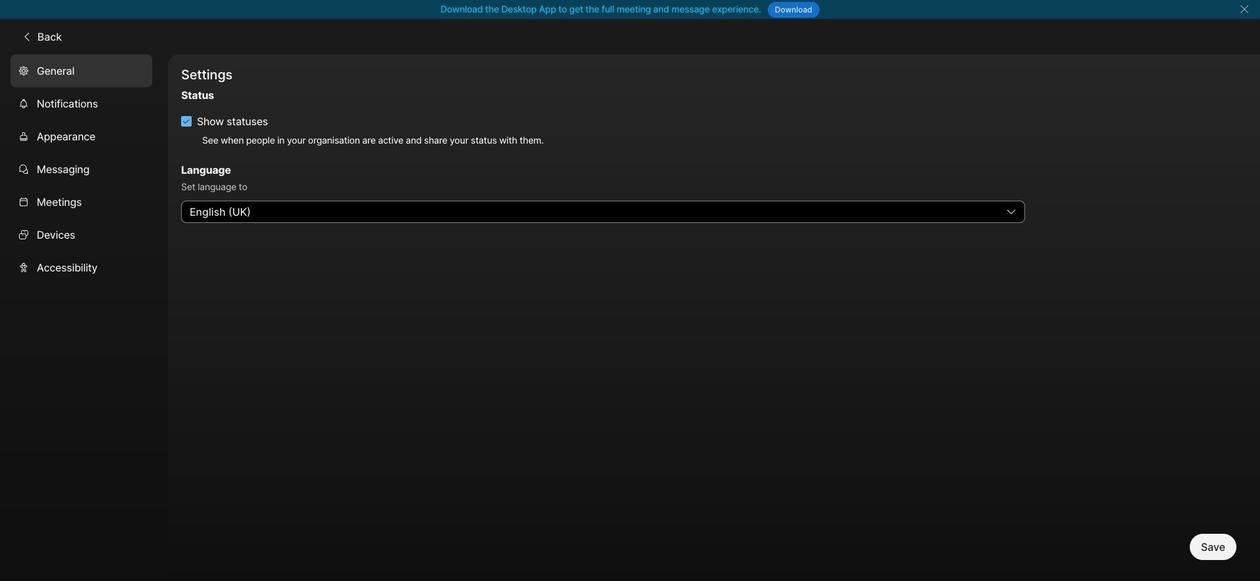 Task type: locate. For each thing, give the bounding box(es) containing it.
settings navigation
[[0, 54, 168, 582]]

messaging tab
[[11, 153, 152, 185]]

notifications tab
[[11, 87, 152, 120]]

devices tab
[[11, 218, 152, 251]]

general tab
[[11, 54, 152, 87]]



Task type: vqa. For each thing, say whether or not it's contained in the screenshot.
Webex tab list on the left of page
no



Task type: describe. For each thing, give the bounding box(es) containing it.
appearance tab
[[11, 120, 152, 153]]

accessibility tab
[[11, 251, 152, 284]]

meetings tab
[[11, 185, 152, 218]]

cancel_16 image
[[1240, 4, 1250, 14]]



